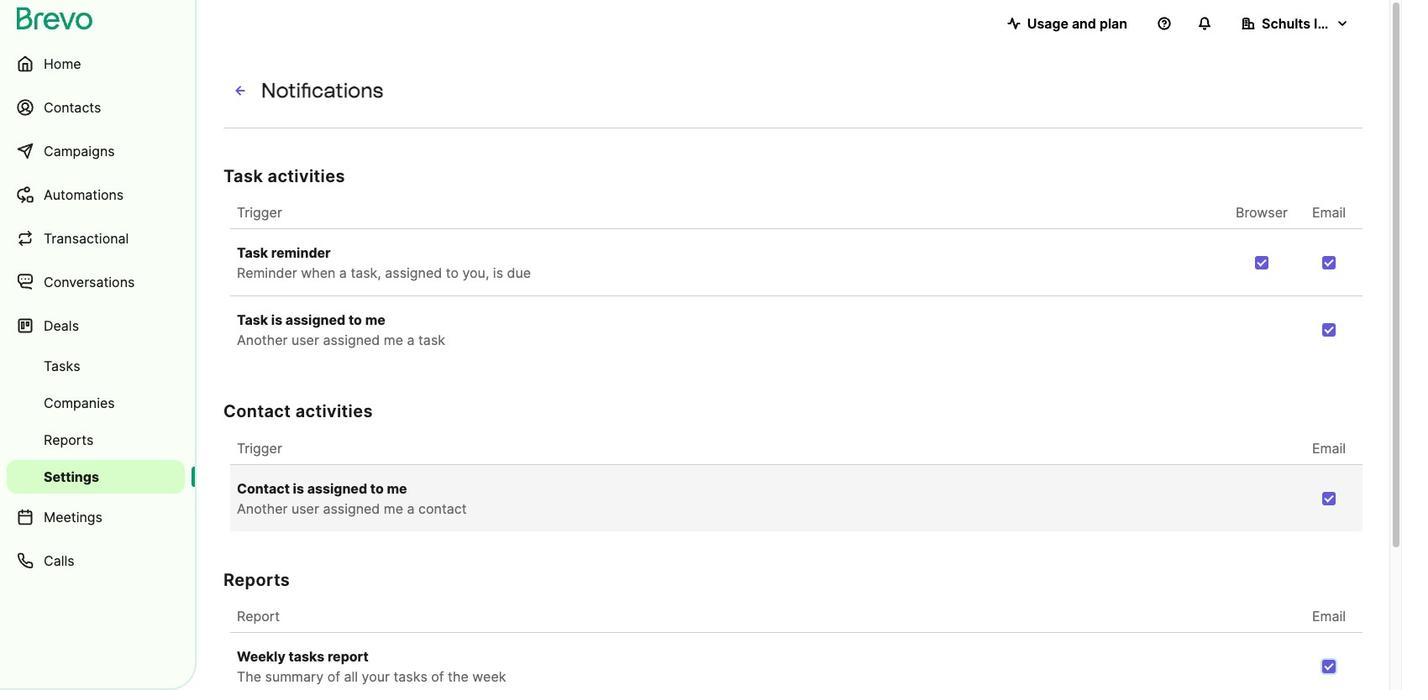 Task type: describe. For each thing, give the bounding box(es) containing it.
automations
[[44, 187, 124, 203]]

the
[[237, 669, 261, 686]]

1 vertical spatial reports
[[223, 570, 290, 591]]

to for task is assigned to me
[[349, 312, 362, 329]]

user for task
[[292, 332, 319, 349]]

tasks link
[[7, 350, 185, 383]]

schults inc
[[1262, 15, 1334, 32]]

reminder
[[237, 265, 297, 281]]

tasks
[[44, 358, 80, 375]]

trigger for contact
[[237, 440, 282, 457]]

all
[[344, 669, 358, 686]]

settings
[[44, 469, 99, 486]]

campaigns link
[[7, 131, 185, 171]]

summary
[[265, 669, 324, 686]]

schults inc button
[[1228, 7, 1363, 40]]

task activities
[[223, 166, 345, 186]]

task,
[[351, 265, 381, 281]]

contacts link
[[7, 87, 185, 128]]

conversations link
[[7, 262, 185, 302]]

transactional link
[[7, 218, 185, 259]]

a for contact is assigned to me
[[407, 500, 415, 517]]

the
[[448, 669, 469, 686]]

is for contact is assigned to me another user assigned me a contact
[[293, 480, 304, 497]]

deals link
[[7, 306, 185, 346]]

week
[[473, 669, 506, 686]]

due
[[507, 265, 531, 281]]

report
[[328, 649, 369, 666]]

home link
[[7, 44, 185, 84]]

email for reports
[[1312, 608, 1346, 625]]

calls
[[44, 553, 74, 570]]

notifications
[[261, 78, 383, 103]]

automations link
[[7, 175, 185, 215]]

deals
[[44, 318, 79, 334]]

companies
[[44, 395, 115, 412]]

0 horizontal spatial tasks
[[289, 649, 325, 666]]

task
[[418, 332, 445, 349]]



Task type: locate. For each thing, give the bounding box(es) containing it.
0 horizontal spatial is
[[271, 312, 282, 329]]

user for contact
[[292, 500, 319, 517]]

1 vertical spatial another
[[237, 500, 288, 517]]

0 vertical spatial trigger
[[237, 204, 282, 221]]

0 vertical spatial to
[[446, 265, 459, 281]]

1 trigger from the top
[[237, 204, 282, 221]]

1 of from the left
[[327, 669, 340, 686]]

0 horizontal spatial to
[[349, 312, 362, 329]]

trigger for task
[[237, 204, 282, 221]]

1 vertical spatial user
[[292, 500, 319, 517]]

home
[[44, 55, 81, 72]]

2 vertical spatial to
[[370, 480, 384, 497]]

contacts
[[44, 99, 101, 116]]

user inside 'contact is assigned to me another user assigned me a contact'
[[292, 500, 319, 517]]

another
[[237, 332, 288, 349], [237, 500, 288, 517]]

assigned inside task reminder reminder when a task, assigned to you, is due
[[385, 265, 442, 281]]

trigger
[[237, 204, 282, 221], [237, 440, 282, 457]]

2 vertical spatial email
[[1312, 608, 1346, 625]]

inc
[[1314, 15, 1334, 32]]

2 email from the top
[[1312, 440, 1346, 457]]

0 vertical spatial task
[[223, 166, 263, 186]]

is inside task reminder reminder when a task, assigned to you, is due
[[493, 265, 503, 281]]

tasks
[[289, 649, 325, 666], [394, 669, 427, 686]]

contact activities
[[223, 402, 373, 422]]

me
[[365, 312, 385, 329], [384, 332, 403, 349], [387, 480, 407, 497], [384, 500, 403, 517]]

1 vertical spatial task
[[237, 244, 268, 261]]

settings link
[[7, 460, 185, 494]]

1 vertical spatial tasks
[[394, 669, 427, 686]]

of left all
[[327, 669, 340, 686]]

0 vertical spatial is
[[493, 265, 503, 281]]

email for contact activities
[[1312, 440, 1346, 457]]

0 vertical spatial a
[[339, 265, 347, 281]]

task is assigned to me another user assigned me a task
[[237, 312, 445, 349]]

reminder
[[271, 244, 331, 261]]

2 user from the top
[[292, 500, 319, 517]]

contact inside 'contact is assigned to me another user assigned me a contact'
[[237, 480, 290, 497]]

reports link
[[7, 423, 185, 457]]

task for task reminder reminder when a task, assigned to you, is due
[[237, 244, 268, 261]]

when
[[301, 265, 336, 281]]

2 trigger from the top
[[237, 440, 282, 457]]

contact for contact is assigned to me another user assigned me a contact
[[237, 480, 290, 497]]

2 of from the left
[[431, 669, 444, 686]]

meetings link
[[7, 497, 185, 538]]

1 email from the top
[[1312, 204, 1346, 221]]

tasks right "your"
[[394, 669, 427, 686]]

0 horizontal spatial reports
[[44, 432, 94, 449]]

2 horizontal spatial is
[[493, 265, 503, 281]]

1 vertical spatial trigger
[[237, 440, 282, 457]]

a inside task is assigned to me another user assigned me a task
[[407, 332, 415, 349]]

another inside 'contact is assigned to me another user assigned me a contact'
[[237, 500, 288, 517]]

0 vertical spatial user
[[292, 332, 319, 349]]

is down reminder at the left top of page
[[271, 312, 282, 329]]

weekly
[[237, 649, 286, 666]]

a for task is assigned to me
[[407, 332, 415, 349]]

user
[[292, 332, 319, 349], [292, 500, 319, 517]]

usage and plan
[[1027, 15, 1128, 32]]

contact for contact activities
[[223, 402, 291, 422]]

meetings
[[44, 509, 102, 526]]

2 horizontal spatial to
[[446, 265, 459, 281]]

of
[[327, 669, 340, 686], [431, 669, 444, 686]]

assigned
[[385, 265, 442, 281], [286, 312, 346, 329], [323, 332, 380, 349], [307, 480, 367, 497], [323, 500, 380, 517]]

is inside 'contact is assigned to me another user assigned me a contact'
[[293, 480, 304, 497]]

tasks up summary
[[289, 649, 325, 666]]

task
[[223, 166, 263, 186], [237, 244, 268, 261], [237, 312, 268, 329]]

task for task is assigned to me another user assigned me a task
[[237, 312, 268, 329]]

1 vertical spatial a
[[407, 332, 415, 349]]

0 vertical spatial email
[[1312, 204, 1346, 221]]

reports up "report"
[[223, 570, 290, 591]]

is for task is assigned to me another user assigned me a task
[[271, 312, 282, 329]]

contact
[[223, 402, 291, 422], [237, 480, 290, 497]]

1 horizontal spatial is
[[293, 480, 304, 497]]

activities down task is assigned to me another user assigned me a task
[[295, 402, 373, 422]]

2 vertical spatial a
[[407, 500, 415, 517]]

1 horizontal spatial tasks
[[394, 669, 427, 686]]

1 vertical spatial contact
[[237, 480, 290, 497]]

a left task
[[407, 332, 415, 349]]

1 vertical spatial activities
[[295, 402, 373, 422]]

task inside task reminder reminder when a task, assigned to you, is due
[[237, 244, 268, 261]]

trigger down task activities
[[237, 204, 282, 221]]

0 vertical spatial reports
[[44, 432, 94, 449]]

to for contact is assigned to me
[[370, 480, 384, 497]]

2 vertical spatial is
[[293, 480, 304, 497]]

calls link
[[7, 541, 185, 581]]

activities for contact activities
[[295, 402, 373, 422]]

another for contact
[[237, 500, 288, 517]]

task for task activities
[[223, 166, 263, 186]]

2 vertical spatial task
[[237, 312, 268, 329]]

1 user from the top
[[292, 332, 319, 349]]

1 vertical spatial email
[[1312, 440, 1346, 457]]

browser
[[1236, 204, 1288, 221]]

a left task,
[[339, 265, 347, 281]]

is down contact activities
[[293, 480, 304, 497]]

a left contact
[[407, 500, 415, 517]]

conversations
[[44, 274, 135, 291]]

transactional
[[44, 230, 129, 247]]

task reminder reminder when a task, assigned to you, is due
[[237, 244, 531, 281]]

another inside task is assigned to me another user assigned me a task
[[237, 332, 288, 349]]

to inside task reminder reminder when a task, assigned to you, is due
[[446, 265, 459, 281]]

reports up settings on the bottom of page
[[44, 432, 94, 449]]

is
[[493, 265, 503, 281], [271, 312, 282, 329], [293, 480, 304, 497]]

you,
[[462, 265, 489, 281]]

your
[[362, 669, 390, 686]]

a
[[339, 265, 347, 281], [407, 332, 415, 349], [407, 500, 415, 517]]

usage and plan button
[[994, 7, 1141, 40]]

schults
[[1262, 15, 1311, 32]]

1 horizontal spatial reports
[[223, 570, 290, 591]]

2 another from the top
[[237, 500, 288, 517]]

weekly tasks report the summary of all your tasks of the week
[[237, 649, 506, 686]]

0 vertical spatial activities
[[268, 166, 345, 186]]

is inside task is assigned to me another user assigned me a task
[[271, 312, 282, 329]]

plan
[[1100, 15, 1128, 32]]

of left the
[[431, 669, 444, 686]]

1 horizontal spatial to
[[370, 480, 384, 497]]

task inside task is assigned to me another user assigned me a task
[[237, 312, 268, 329]]

0 vertical spatial tasks
[[289, 649, 325, 666]]

contact
[[418, 500, 467, 517]]

activities for task activities
[[268, 166, 345, 186]]

a inside 'contact is assigned to me another user assigned me a contact'
[[407, 500, 415, 517]]

activities up reminder
[[268, 166, 345, 186]]

3 email from the top
[[1312, 608, 1346, 625]]

to
[[446, 265, 459, 281], [349, 312, 362, 329], [370, 480, 384, 497]]

1 vertical spatial is
[[271, 312, 282, 329]]

to inside task is assigned to me another user assigned me a task
[[349, 312, 362, 329]]

reports
[[44, 432, 94, 449], [223, 570, 290, 591]]

usage
[[1027, 15, 1069, 32]]

is left due
[[493, 265, 503, 281]]

1 vertical spatial to
[[349, 312, 362, 329]]

1 horizontal spatial of
[[431, 669, 444, 686]]

activities
[[268, 166, 345, 186], [295, 402, 373, 422]]

0 horizontal spatial of
[[327, 669, 340, 686]]

to inside 'contact is assigned to me another user assigned me a contact'
[[370, 480, 384, 497]]

0 vertical spatial another
[[237, 332, 288, 349]]

companies link
[[7, 386, 185, 420]]

user inside task is assigned to me another user assigned me a task
[[292, 332, 319, 349]]

trigger down contact activities
[[237, 440, 282, 457]]

report
[[237, 608, 280, 625]]

a inside task reminder reminder when a task, assigned to you, is due
[[339, 265, 347, 281]]

email
[[1312, 204, 1346, 221], [1312, 440, 1346, 457], [1312, 608, 1346, 625]]

and
[[1072, 15, 1096, 32]]

another for task
[[237, 332, 288, 349]]

contact is assigned to me another user assigned me a contact
[[237, 480, 467, 517]]

campaigns
[[44, 143, 115, 160]]

1 another from the top
[[237, 332, 288, 349]]

0 vertical spatial contact
[[223, 402, 291, 422]]



Task type: vqa. For each thing, say whether or not it's contained in the screenshot.
Browser
yes



